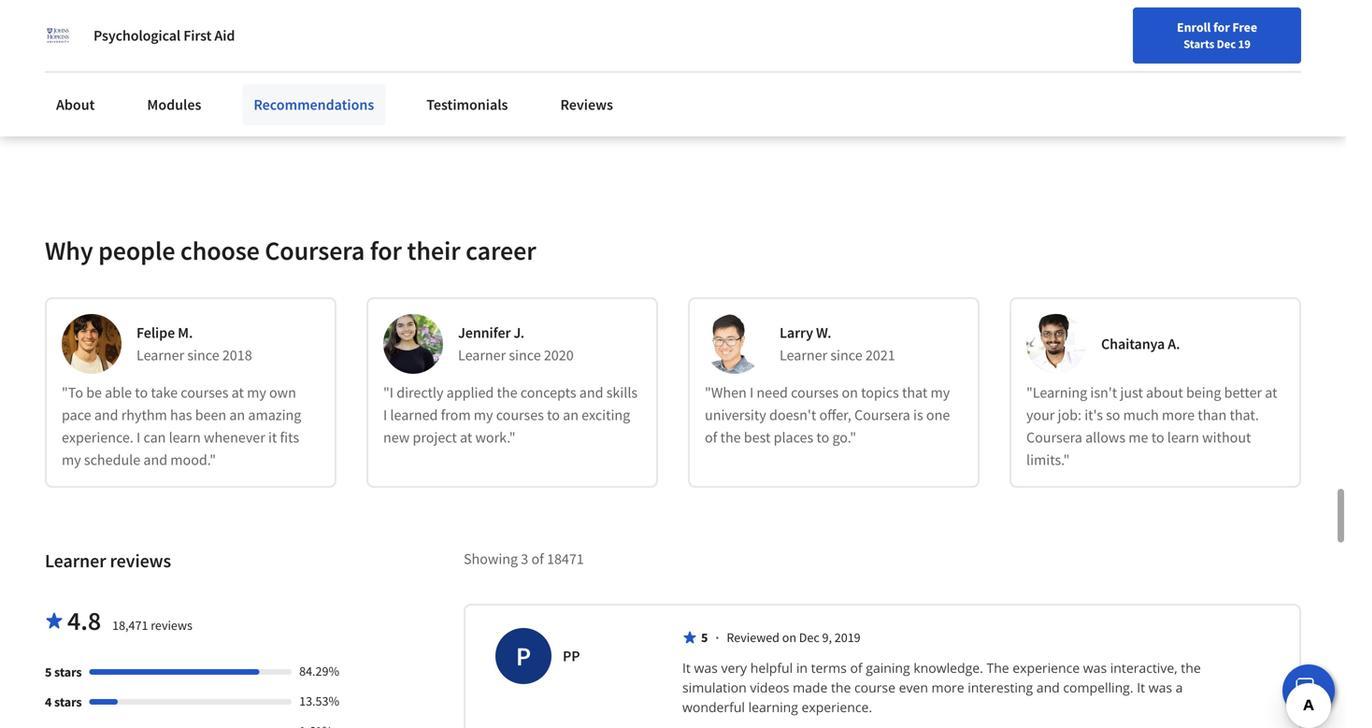 Task type: vqa. For each thing, say whether or not it's contained in the screenshot.
8,
no



Task type: locate. For each thing, give the bounding box(es) containing it.
and inside it was very helpful in terms of gaining knowledge. the experience was interactive, the simulation videos made the course even more interesting and compelling. it was a wonderful learning experience.
[[1037, 679, 1060, 696]]

allows
[[1085, 428, 1126, 447]]

very
[[721, 659, 747, 677]]

of inside it was very helpful in terms of gaining knowledge. the experience was interactive, the simulation videos made the course even more interesting and compelling. it was a wonderful learning experience.
[[850, 659, 863, 677]]

at
[[231, 383, 244, 402], [1265, 383, 1277, 402], [460, 428, 472, 447]]

1 vertical spatial coursera
[[854, 406, 910, 424]]

since for m.
[[187, 346, 219, 364]]

experience
[[1013, 659, 1080, 677]]

to inside "to be able to take courses at my own pace and rhythm has been an amazing experience. i can learn whenever it fits my schedule and mood."
[[135, 383, 148, 402]]

dec
[[1217, 36, 1236, 51], [799, 629, 820, 646]]

0 vertical spatial stars
[[54, 664, 82, 680]]

0 vertical spatial 5
[[701, 629, 708, 646]]

2 horizontal spatial at
[[1265, 383, 1277, 402]]

your right find
[[907, 59, 932, 76]]

1 horizontal spatial for
[[1213, 19, 1230, 36]]

free
[[1232, 19, 1257, 36]]

1 horizontal spatial i
[[383, 406, 387, 424]]

1 horizontal spatial courses
[[496, 406, 544, 424]]

for
[[30, 9, 50, 28]]

an down concepts
[[563, 406, 579, 424]]

at inside "i directly applied the concepts and skills i learned from my courses to an exciting new project at work."
[[460, 428, 472, 447]]

1 horizontal spatial experience.
[[802, 698, 872, 716]]

0 horizontal spatial learn
[[169, 428, 201, 447]]

2 since from the left
[[509, 346, 541, 364]]

to inside "when i need courses on topics that my university doesn't offer, coursera is one of the best places to go."
[[816, 428, 829, 447]]

fits
[[280, 428, 299, 447]]

1 vertical spatial stars
[[54, 693, 82, 710]]

english
[[1041, 58, 1086, 77]]

felipe
[[136, 323, 175, 342]]

3 since from the left
[[830, 346, 863, 364]]

2 vertical spatial i
[[137, 428, 140, 447]]

since
[[187, 346, 219, 364], [509, 346, 541, 364], [830, 346, 863, 364]]

on inside "when i need courses on topics that my university doesn't offer, coursera is one of the best places to go."
[[842, 383, 858, 402]]

courses inside "to be able to take courses at my own pace and rhythm has been an amazing experience. i can learn whenever it fits my schedule and mood."
[[181, 383, 229, 402]]

1 horizontal spatial on
[[842, 383, 858, 402]]

since for j.
[[509, 346, 541, 364]]

2 learn from the left
[[1167, 428, 1199, 447]]

courses up offer,
[[791, 383, 839, 402]]

the down terms
[[831, 679, 851, 696]]

much
[[1123, 406, 1159, 424]]

doesn't
[[769, 406, 816, 424]]

it up simulation
[[682, 659, 691, 677]]

chaitanya
[[1101, 335, 1165, 353]]

experience. inside "to be able to take courses at my own pace and rhythm has been an amazing experience. i can learn whenever it fits my schedule and mood."
[[62, 428, 134, 447]]

at down 2018
[[231, 383, 244, 402]]

health right starts
[[1235, 35, 1277, 54]]

1 learn from the left
[[169, 428, 201, 447]]

more down knowledge. in the right bottom of the page
[[932, 679, 964, 696]]

to down concepts
[[547, 406, 560, 424]]

showing
[[464, 550, 518, 568]]

0 vertical spatial dec
[[1217, 36, 1236, 51]]

my left own
[[247, 383, 266, 402]]

testimonials
[[427, 95, 508, 114]]

learner down jennifer
[[458, 346, 506, 364]]

1 an from the left
[[229, 406, 245, 424]]

psychological
[[93, 26, 181, 45]]

that.
[[1230, 406, 1259, 424]]

5 for 5 stars
[[45, 664, 52, 680]]

can
[[143, 428, 166, 447]]

your down "learning
[[1026, 406, 1055, 424]]

in
[[796, 659, 808, 677]]

0 horizontal spatial public
[[123, 35, 163, 54]]

"i
[[383, 383, 394, 402]]

postgraduate certificate of public health link
[[1021, 34, 1284, 56]]

1 horizontal spatial 5
[[701, 629, 708, 646]]

for left their
[[370, 234, 402, 267]]

experience. down made
[[802, 698, 872, 716]]

an inside "i directly applied the concepts and skills i learned from my courses to an exciting new project at work."
[[563, 406, 579, 424]]

1 vertical spatial on
[[782, 629, 796, 646]]

reviews right 18,471
[[151, 617, 192, 634]]

courses up been
[[181, 383, 229, 402]]

since for w.
[[830, 346, 863, 364]]

0 vertical spatial i
[[750, 383, 754, 402]]

more down about
[[1162, 406, 1195, 424]]

larry w. learner since 2021
[[780, 323, 895, 364]]

since down w.
[[830, 346, 863, 364]]

was up compelling.
[[1083, 659, 1107, 677]]

2 horizontal spatial coursera
[[1026, 428, 1082, 447]]

need
[[757, 383, 788, 402]]

stars right the 4 at the bottom of page
[[54, 693, 82, 710]]

1 horizontal spatial your
[[1026, 406, 1055, 424]]

new
[[935, 59, 959, 76]]

on
[[842, 383, 858, 402], [782, 629, 796, 646]]

courses up work."
[[496, 406, 544, 424]]

2 health from the left
[[1235, 35, 1277, 54]]

2 stars from the top
[[54, 693, 82, 710]]

experience. up the schedule at the left bottom of the page
[[62, 428, 134, 447]]

stars for 5 stars
[[54, 664, 82, 680]]

2019
[[835, 629, 861, 646]]

my up the one
[[931, 383, 950, 402]]

my inside "when i need courses on topics that my university doesn't offer, coursera is one of the best places to go."
[[931, 383, 950, 402]]

2 horizontal spatial courses
[[791, 383, 839, 402]]

recommendations link
[[242, 84, 385, 125]]

0 horizontal spatial was
[[694, 659, 718, 677]]

of inside master of public health "link"
[[107, 35, 120, 54]]

learner inside jennifer j. learner since 2020
[[458, 346, 506, 364]]

compelling.
[[1063, 679, 1134, 696]]

english button
[[1007, 37, 1120, 98]]

i inside "to be able to take courses at my own pace and rhythm has been an amazing experience. i can learn whenever it fits my schedule and mood."
[[137, 428, 140, 447]]

college
[[1101, 4, 1141, 20]]

people
[[98, 234, 175, 267]]

reviews for learner reviews
[[110, 549, 171, 572]]

health left aid
[[166, 35, 208, 54]]

at inside '"learning isn't just about being better at your job: it's so much more than that. coursera allows me to learn without limits."'
[[1265, 383, 1277, 402]]

1 health from the left
[[166, 35, 208, 54]]

1 horizontal spatial it
[[1137, 679, 1145, 696]]

knowledge.
[[914, 659, 983, 677]]

the inside "i directly applied the concepts and skills i learned from my courses to an exciting new project at work."
[[497, 383, 517, 402]]

0 vertical spatial reviews
[[110, 549, 171, 572]]

1 horizontal spatial more
[[1162, 406, 1195, 424]]

1 horizontal spatial public
[[1192, 35, 1232, 54]]

public
[[123, 35, 163, 54], [1192, 35, 1232, 54]]

chat with us image
[[1294, 676, 1324, 706]]

1 stars from the top
[[54, 664, 82, 680]]

0 horizontal spatial more
[[932, 679, 964, 696]]

0 horizontal spatial it
[[682, 659, 691, 677]]

degree down coursera image
[[62, 98, 100, 115]]

since down j.
[[509, 346, 541, 364]]

reviews up 18,471
[[110, 549, 171, 572]]

18,471 reviews
[[112, 617, 192, 634]]

on up in
[[782, 629, 796, 646]]

isn't
[[1090, 383, 1117, 402]]

1 vertical spatial dec
[[799, 629, 820, 646]]

public left 19
[[1192, 35, 1232, 54]]

more
[[1162, 406, 1195, 424], [932, 679, 964, 696]]

degree left 'testimonials' at the top of page
[[381, 98, 420, 115]]

my inside "i directly applied the concepts and skills i learned from my courses to an exciting new project at work."
[[474, 406, 493, 424]]

was left a
[[1149, 679, 1172, 696]]

starts
[[1184, 36, 1215, 51]]

5 up the 4 at the bottom of page
[[45, 664, 52, 680]]

reviewed on dec 9, 2019
[[727, 629, 861, 646]]

18471
[[547, 550, 584, 568]]

learner for jennifer
[[458, 346, 506, 364]]

1 horizontal spatial dec
[[1217, 36, 1236, 51]]

2 horizontal spatial since
[[830, 346, 863, 364]]

and up exciting
[[579, 383, 603, 402]]

dec left '9,'
[[799, 629, 820, 646]]

0 horizontal spatial i
[[137, 428, 140, 447]]

learn down the has
[[169, 428, 201, 447]]

0 horizontal spatial coursera
[[265, 234, 365, 267]]

0 horizontal spatial experience.
[[62, 428, 134, 447]]

"i directly applied the concepts and skills i learned from my courses to an exciting new project at work."
[[383, 383, 638, 447]]

been
[[195, 406, 226, 424]]

to up rhythm at the bottom of the page
[[135, 383, 148, 402]]

to left go."
[[816, 428, 829, 447]]

the right applied
[[497, 383, 517, 402]]

psychological first aid
[[93, 26, 235, 45]]

0 horizontal spatial degree
[[62, 98, 100, 115]]

learner down felipe
[[136, 346, 184, 364]]

0 vertical spatial for
[[1213, 19, 1230, 36]]

2 public from the left
[[1192, 35, 1232, 54]]

2 vertical spatial coursera
[[1026, 428, 1082, 447]]

0 horizontal spatial for
[[370, 234, 402, 267]]

learner for larry
[[780, 346, 827, 364]]

without
[[1202, 428, 1251, 447]]

0 horizontal spatial dec
[[799, 629, 820, 646]]

0 horizontal spatial 5
[[45, 664, 52, 680]]

learn inside "to be able to take courses at my own pace and rhythm has been an amazing experience. i can learn whenever it fits my schedule and mood."
[[169, 428, 201, 447]]

i left can on the bottom of page
[[137, 428, 140, 447]]

1 horizontal spatial since
[[509, 346, 541, 364]]

learner down larry
[[780, 346, 827, 364]]

find
[[881, 59, 905, 76]]

0 horizontal spatial courses
[[181, 383, 229, 402]]

0 vertical spatial on
[[842, 383, 858, 402]]

modules link
[[136, 84, 213, 125]]

about
[[56, 95, 95, 114]]

2 horizontal spatial i
[[750, 383, 754, 402]]

"when i need courses on topics that my university doesn't offer, coursera is one of the best places to go."
[[705, 383, 950, 447]]

1 vertical spatial reviews
[[151, 617, 192, 634]]

an up whenever
[[229, 406, 245, 424]]

0 horizontal spatial an
[[229, 406, 245, 424]]

since down m.
[[187, 346, 219, 364]]

0 horizontal spatial health
[[166, 35, 208, 54]]

to right me
[[1151, 428, 1164, 447]]

1 horizontal spatial coursera
[[854, 406, 910, 424]]

it
[[682, 659, 691, 677], [1137, 679, 1145, 696]]

1 horizontal spatial an
[[563, 406, 579, 424]]

pace
[[62, 406, 91, 424]]

learn down than
[[1167, 428, 1199, 447]]

coursera image
[[22, 53, 141, 82]]

helpful
[[750, 659, 793, 677]]

1 public from the left
[[123, 35, 163, 54]]

0 horizontal spatial at
[[231, 383, 244, 402]]

learner inside larry w. learner since 2021
[[780, 346, 827, 364]]

learner for felipe
[[136, 346, 184, 364]]

the inside "when i need courses on topics that my university doesn't offer, coursera is one of the best places to go."
[[720, 428, 741, 447]]

1 horizontal spatial degree
[[381, 98, 420, 115]]

experience.
[[62, 428, 134, 447], [802, 698, 872, 716]]

experience. inside it was very helpful in terms of gaining knowledge. the experience was interactive, the simulation videos made the course even more interesting and compelling. it was a wonderful learning experience.
[[802, 698, 872, 716]]

it
[[268, 428, 277, 447]]

1 vertical spatial your
[[1026, 406, 1055, 424]]

stars
[[54, 664, 82, 680], [54, 693, 82, 710]]

why
[[45, 234, 93, 267]]

mood."
[[170, 450, 216, 469]]

0 horizontal spatial your
[[907, 59, 932, 76]]

the down the university
[[720, 428, 741, 447]]

dec left 19
[[1217, 36, 1236, 51]]

master of public health link
[[62, 34, 325, 56]]

stars up 4 stars
[[54, 664, 82, 680]]

me
[[1129, 428, 1148, 447]]

courses
[[181, 383, 229, 402], [791, 383, 839, 402], [496, 406, 544, 424]]

"to be able to take courses at my own pace and rhythm has been an amazing experience. i can learn whenever it fits my schedule and mood."
[[62, 383, 301, 469]]

at right better
[[1265, 383, 1277, 402]]

exciting
[[582, 406, 630, 424]]

and
[[579, 383, 603, 402], [94, 406, 118, 424], [143, 450, 167, 469], [1037, 679, 1060, 696]]

1 vertical spatial more
[[932, 679, 964, 696]]

my up work."
[[474, 406, 493, 424]]

1 vertical spatial experience.
[[802, 698, 872, 716]]

of
[[107, 35, 120, 54], [1177, 35, 1190, 54], [705, 428, 717, 447], [531, 550, 544, 568], [850, 659, 863, 677]]

learner
[[136, 346, 184, 364], [458, 346, 506, 364], [780, 346, 827, 364], [45, 549, 106, 572]]

public left first
[[123, 35, 163, 54]]

i down "i
[[383, 406, 387, 424]]

stars for 4 stars
[[54, 693, 82, 710]]

and down experience
[[1037, 679, 1060, 696]]

1 vertical spatial it
[[1137, 679, 1145, 696]]

at down from
[[460, 428, 472, 447]]

"learning isn't just about being better at your job: it's so much more than that. coursera allows me to learn without limits."
[[1026, 383, 1277, 469]]

1 since from the left
[[187, 346, 219, 364]]

1 horizontal spatial learn
[[1167, 428, 1199, 447]]

on up offer,
[[842, 383, 858, 402]]

more inside '"learning isn't just about being better at your job: it's so much more than that. coursera allows me to learn without limits."'
[[1162, 406, 1195, 424]]

was
[[694, 659, 718, 677], [1083, 659, 1107, 677], [1149, 679, 1172, 696]]

since inside larry w. learner since 2021
[[830, 346, 863, 364]]

applied
[[447, 383, 494, 402]]

learn inside '"learning isn't just about being better at your job: it's so much more than that. coursera allows me to learn without limits."'
[[1167, 428, 1199, 447]]

places
[[774, 428, 813, 447]]

videos
[[750, 679, 789, 696]]

to inside '"learning isn't just about being better at your job: it's so much more than that. coursera allows me to learn without limits."'
[[1151, 428, 1164, 447]]

0 horizontal spatial since
[[187, 346, 219, 364]]

at inside "to be able to take courses at my own pace and rhythm has been an amazing experience. i can learn whenever it fits my schedule and mood."
[[231, 383, 244, 402]]

at for courses
[[231, 383, 244, 402]]

2 an from the left
[[563, 406, 579, 424]]

1 horizontal spatial at
[[460, 428, 472, 447]]

for left free
[[1213, 19, 1230, 36]]

None search field
[[266, 49, 575, 86]]

0 vertical spatial more
[[1162, 406, 1195, 424]]

4
[[45, 693, 52, 710]]

5 left reviewed
[[701, 629, 708, 646]]

was up simulation
[[694, 659, 718, 677]]

dec inside enroll for free starts dec 19
[[1217, 36, 1236, 51]]

pp
[[563, 647, 580, 665]]

their
[[407, 234, 460, 267]]

since inside the felipe m. learner since 2018
[[187, 346, 219, 364]]

1 vertical spatial 5
[[45, 664, 52, 680]]

just
[[1120, 383, 1143, 402]]

of inside "when i need courses on topics that my university doesn't offer, coursera is one of the best places to go."
[[705, 428, 717, 447]]

from
[[441, 406, 471, 424]]

0 vertical spatial experience.
[[62, 428, 134, 447]]

1 vertical spatial i
[[383, 406, 387, 424]]

learner inside the felipe m. learner since 2018
[[136, 346, 184, 364]]

since inside jennifer j. learner since 2020
[[509, 346, 541, 364]]

1 horizontal spatial health
[[1235, 35, 1277, 54]]

it down the interactive,
[[1137, 679, 1145, 696]]

health inside "link"
[[166, 35, 208, 54]]

my
[[247, 383, 266, 402], [931, 383, 950, 402], [474, 406, 493, 424], [62, 450, 81, 469]]

i left need
[[750, 383, 754, 402]]



Task type: describe. For each thing, give the bounding box(es) containing it.
courses inside "i directly applied the concepts and skills i learned from my courses to an exciting new project at work."
[[496, 406, 544, 424]]

coursera inside "when i need courses on topics that my university doesn't offer, coursera is one of the best places to go."
[[854, 406, 910, 424]]

master
[[62, 35, 104, 54]]

even
[[899, 679, 928, 696]]

wonderful
[[682, 698, 745, 716]]

schedule
[[84, 450, 140, 469]]

master of public health
[[62, 35, 208, 54]]

go."
[[832, 428, 856, 447]]

it's
[[1085, 406, 1103, 424]]

that
[[902, 383, 928, 402]]

about link
[[45, 84, 106, 125]]

2021
[[865, 346, 895, 364]]

learner reviews
[[45, 549, 171, 572]]

being
[[1186, 383, 1221, 402]]

a.
[[1168, 335, 1180, 353]]

5 stars
[[45, 664, 82, 680]]

1 vertical spatial for
[[370, 234, 402, 267]]

skills
[[606, 383, 638, 402]]

"when
[[705, 383, 747, 402]]

directly
[[397, 383, 444, 402]]

job:
[[1058, 406, 1082, 424]]

4 stars
[[45, 693, 82, 710]]

2 horizontal spatial was
[[1149, 679, 1172, 696]]

imperial
[[1053, 4, 1098, 20]]

courses inside "when i need courses on topics that my university doesn't offer, coursera is one of the best places to go."
[[791, 383, 839, 402]]

london
[[1144, 4, 1186, 20]]

m.
[[178, 323, 193, 342]]

interesting
[[968, 679, 1033, 696]]

public inside master of public health "link"
[[123, 35, 163, 54]]

one
[[926, 406, 950, 424]]

my left the schedule at the left bottom of the page
[[62, 450, 81, 469]]

recommendations
[[254, 95, 374, 114]]

individuals
[[53, 9, 125, 28]]

learning
[[748, 698, 798, 716]]

enroll
[[1177, 19, 1211, 36]]

simulation
[[682, 679, 747, 696]]

an inside "to be able to take courses at my own pace and rhythm has been an amazing experience. i can learn whenever it fits my schedule and mood."
[[229, 406, 245, 424]]

why people choose coursera for their career
[[45, 234, 536, 267]]

able
[[105, 383, 132, 402]]

p
[[516, 640, 531, 672]]

18,471
[[112, 617, 148, 634]]

learn for more
[[1167, 428, 1199, 447]]

find your new career
[[881, 59, 998, 76]]

career
[[962, 59, 998, 76]]

and down can on the bottom of page
[[143, 450, 167, 469]]

chaitanya a.
[[1101, 335, 1180, 353]]

i inside "when i need courses on topics that my university doesn't offer, coursera is one of the best places to go."
[[750, 383, 754, 402]]

5 for 5
[[701, 629, 708, 646]]

felipe m. learner since 2018
[[136, 323, 252, 364]]

of inside postgraduate certificate of public health link
[[1177, 35, 1190, 54]]

learner up the 4.8
[[45, 549, 106, 572]]

reviewed
[[727, 629, 780, 646]]

coursera inside '"learning isn't just about being better at your job: it's so much more than that. coursera allows me to learn without limits."'
[[1026, 428, 1082, 447]]

it was very helpful in terms of gaining knowledge. the experience was interactive, the simulation videos made the course even more interesting and compelling. it was a wonderful learning experience.
[[682, 659, 1204, 716]]

whenever
[[204, 428, 265, 447]]

showing 3 of 18471
[[464, 550, 584, 568]]

19
[[1238, 36, 1251, 51]]

choose
[[180, 234, 260, 267]]

has
[[170, 406, 192, 424]]

reviews for 18,471 reviews
[[151, 617, 192, 634]]

0 vertical spatial coursera
[[265, 234, 365, 267]]

"to
[[62, 383, 83, 402]]

first
[[183, 26, 212, 45]]

interactive,
[[1110, 659, 1178, 677]]

and inside "i directly applied the concepts and skills i learned from my courses to an exciting new project at work."
[[579, 383, 603, 402]]

so
[[1106, 406, 1120, 424]]

and down able
[[94, 406, 118, 424]]

your inside '"learning isn't just about being better at your job: it's so much more than that. coursera allows me to learn without limits."'
[[1026, 406, 1055, 424]]

reviews link
[[549, 84, 624, 125]]

for inside enroll for free starts dec 19
[[1213, 19, 1230, 36]]

0 vertical spatial your
[[907, 59, 932, 76]]

made
[[793, 679, 828, 696]]

i inside "i directly applied the concepts and skills i learned from my courses to an exciting new project at work."
[[383, 406, 387, 424]]

best
[[744, 428, 771, 447]]

learned
[[390, 406, 438, 424]]

show notifications image
[[1147, 61, 1170, 83]]

course
[[854, 679, 896, 696]]

the
[[987, 659, 1009, 677]]

more inside it was very helpful in terms of gaining knowledge. the experience was interactive, the simulation videos made the course even more interesting and compelling. it was a wonderful learning experience.
[[932, 679, 964, 696]]

w.
[[816, 323, 831, 342]]

9,
[[822, 629, 832, 646]]

career
[[466, 234, 536, 267]]

reviews
[[560, 95, 613, 114]]

about
[[1146, 383, 1183, 402]]

1 degree from the left
[[62, 98, 100, 115]]

a
[[1176, 679, 1183, 696]]

enroll for free starts dec 19
[[1177, 19, 1257, 51]]

4.8
[[67, 604, 101, 637]]

learn for has
[[169, 428, 201, 447]]

jennifer j. learner since 2020
[[458, 323, 574, 364]]

2 degree from the left
[[381, 98, 420, 115]]

than
[[1198, 406, 1227, 424]]

2018
[[222, 346, 252, 364]]

to inside "i directly applied the concepts and skills i learned from my courses to an exciting new project at work."
[[547, 406, 560, 424]]

at for better
[[1265, 383, 1277, 402]]

0 horizontal spatial on
[[782, 629, 796, 646]]

own
[[269, 383, 296, 402]]

1 horizontal spatial was
[[1083, 659, 1107, 677]]

"learning
[[1026, 383, 1087, 402]]

3
[[521, 550, 528, 568]]

topics
[[861, 383, 899, 402]]

public inside postgraduate certificate of public health link
[[1192, 35, 1232, 54]]

the up a
[[1181, 659, 1201, 677]]

modules
[[147, 95, 201, 114]]

johns hopkins university image
[[45, 22, 71, 49]]

0 vertical spatial it
[[682, 659, 691, 677]]

new
[[383, 428, 410, 447]]

13.53%
[[299, 693, 339, 709]]

for individuals
[[30, 9, 125, 28]]

better
[[1224, 383, 1262, 402]]



